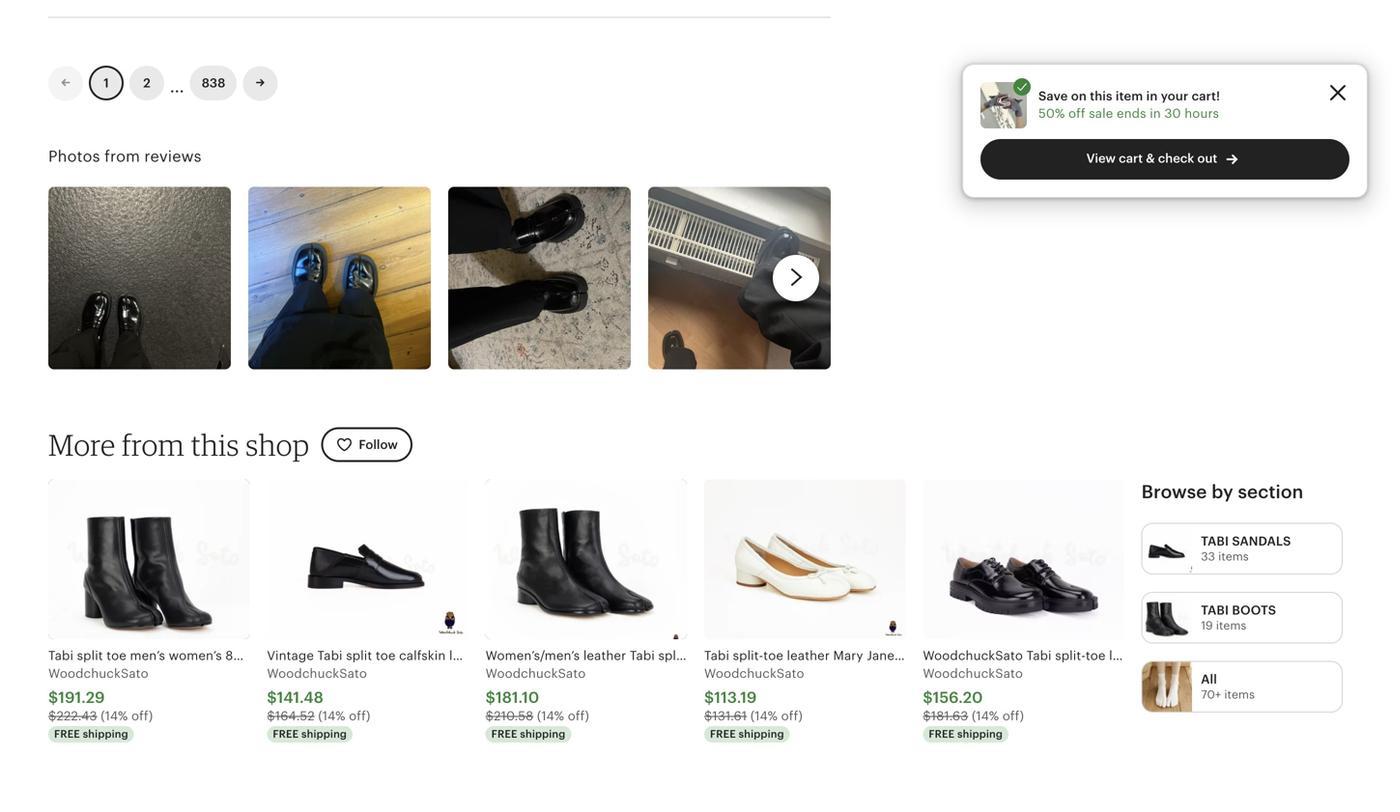 Task type: locate. For each thing, give the bounding box(es) containing it.
5 shipping from the left
[[957, 729, 1003, 741]]

by
[[1212, 482, 1234, 503]]

4 shipping from the left
[[739, 729, 784, 741]]

toe right split on the bottom of page
[[107, 649, 127, 663]]

2 tabi from the left
[[704, 649, 730, 663]]

shipping down the 131.61
[[739, 729, 784, 741]]

split-
[[733, 649, 764, 663]]

141.48
[[277, 689, 324, 707]]

shipping inside woodchucksato $ 181.10 $ 210.58 (14% off) free shipping
[[520, 729, 566, 741]]

in left 30 at the top right of the page
[[1150, 106, 1161, 121]]

items
[[1218, 550, 1249, 563], [1216, 619, 1247, 632], [1224, 689, 1255, 702]]

5 off) from the left
[[1003, 709, 1024, 724]]

2 tabi from the top
[[1201, 603, 1229, 618]]

2 free from the left
[[273, 729, 299, 741]]

(14% right 222.43
[[101, 709, 128, 724]]

1 toe from the left
[[107, 649, 127, 663]]

free inside woodchucksato $ 181.10 $ 210.58 (14% off) free shipping
[[491, 729, 517, 741]]

(14% down 156.20
[[972, 709, 999, 724]]

section
[[1238, 482, 1304, 503]]

3 woodchucksato from the left
[[486, 666, 586, 681]]

shipping down 222.43
[[83, 729, 128, 741]]

4 (14% from the left
[[751, 709, 778, 724]]

5 free from the left
[[929, 729, 955, 741]]

0 horizontal spatial leather
[[285, 649, 328, 663]]

leather inside the tabi split toe men's women's 8cm heel leather boots eu35-47 woodchucksato $ 191.29 $ 222.43 (14% off) free shipping
[[285, 649, 328, 663]]

hours
[[1185, 106, 1219, 121]]

1 (14% from the left
[[101, 709, 128, 724]]

3 (14% from the left
[[537, 709, 564, 724]]

131.61
[[712, 709, 747, 724]]

boots
[[1232, 603, 1276, 618]]

toe
[[107, 649, 127, 663], [764, 649, 784, 663]]

0 vertical spatial this
[[1090, 89, 1113, 103]]

tabi up 19
[[1201, 603, 1229, 618]]

items right 33
[[1218, 550, 1249, 563]]

off) right the 131.61
[[781, 709, 803, 724]]

toe left mary
[[764, 649, 784, 663]]

shipping inside woodchucksato $ 141.48 $ 164.52 (14% off) free shipping
[[301, 729, 347, 741]]

off) right 210.58
[[568, 709, 589, 724]]

in right item
[[1147, 89, 1158, 103]]

woodchucksato inside woodchucksato $ 156.20 $ 181.63 (14% off) free shipping
[[923, 666, 1023, 681]]

4 free from the left
[[710, 729, 736, 741]]

woodchucksato up 141.48
[[267, 666, 367, 681]]

1 vertical spatial from
[[122, 427, 185, 463]]

this
[[1090, 89, 1113, 103], [191, 427, 239, 463]]

men's
[[130, 649, 165, 663]]

off) inside woodchucksato $ 141.48 $ 164.52 (14% off) free shipping
[[349, 709, 370, 724]]

2 (14% from the left
[[318, 709, 345, 724]]

tabi for tabi sandals
[[1201, 534, 1229, 549]]

tabi up 33
[[1201, 534, 1229, 549]]

toe inside tabi split-toe leather mary jane flats 35-48 woodchucksato $ 113.19 $ 131.61 (14% off) free shipping
[[764, 649, 784, 663]]

2 shipping from the left
[[301, 729, 347, 741]]

838 link
[[190, 66, 237, 101]]

tabi left split on the bottom of page
[[48, 649, 73, 663]]

off) for 181.10
[[568, 709, 589, 724]]

woodchucksato up "181.10"
[[486, 666, 586, 681]]

off) down men's
[[131, 709, 153, 724]]

jane
[[867, 649, 895, 663]]

shipping down 181.63
[[957, 729, 1003, 741]]

1 vertical spatial items
[[1216, 619, 1247, 632]]

0 horizontal spatial toe
[[107, 649, 127, 663]]

free down the 131.61
[[710, 729, 736, 741]]

toe inside the tabi split toe men's women's 8cm heel leather boots eu35-47 woodchucksato $ 191.29 $ 222.43 (14% off) free shipping
[[107, 649, 127, 663]]

sale
[[1089, 106, 1113, 121]]

woodchucksato down split on the bottom of page
[[48, 666, 149, 681]]

photos from reviews
[[48, 148, 202, 165]]

leather left mary
[[787, 649, 830, 663]]

free down 210.58
[[491, 729, 517, 741]]

off) inside woodchucksato $ 181.10 $ 210.58 (14% off) free shipping
[[568, 709, 589, 724]]

view
[[1087, 151, 1116, 166]]

35-
[[928, 649, 948, 663]]

free inside woodchucksato $ 141.48 $ 164.52 (14% off) free shipping
[[273, 729, 299, 741]]

1 free from the left
[[54, 729, 80, 741]]

4 off) from the left
[[781, 709, 803, 724]]

items for sandals
[[1218, 550, 1249, 563]]

2 off) from the left
[[349, 709, 370, 724]]

1 horizontal spatial toe
[[764, 649, 784, 663]]

free down 164.52
[[273, 729, 299, 741]]

woodchucksato inside the tabi split toe men's women's 8cm heel leather boots eu35-47 woodchucksato $ 191.29 $ 222.43 (14% off) free shipping
[[48, 666, 149, 681]]

off) for 141.48
[[349, 709, 370, 724]]

(14% down 141.48
[[318, 709, 345, 724]]

tabi
[[1201, 534, 1229, 549], [1201, 603, 1229, 618]]

tabi inside "tabi boots 19 items"
[[1201, 603, 1229, 618]]

1 leather from the left
[[285, 649, 328, 663]]

ends
[[1117, 106, 1146, 121]]

(14% for 141.48
[[318, 709, 345, 724]]

50%
[[1039, 106, 1065, 121]]

1 horizontal spatial tabi
[[704, 649, 730, 663]]

items inside tabi sandals 33 items
[[1218, 550, 1249, 563]]

5 (14% from the left
[[972, 709, 999, 724]]

191.29
[[58, 689, 105, 707]]

1 shipping from the left
[[83, 729, 128, 741]]

1 off) from the left
[[131, 709, 153, 724]]

photos
[[48, 148, 100, 165]]

1 horizontal spatial this
[[1090, 89, 1113, 103]]

1 tabi from the top
[[1201, 534, 1229, 549]]

4 woodchucksato from the left
[[704, 666, 805, 681]]

off) inside tabi split-toe leather mary jane flats 35-48 woodchucksato $ 113.19 $ 131.61 (14% off) free shipping
[[781, 709, 803, 724]]

browse
[[1142, 482, 1207, 503]]

items right 70+
[[1224, 689, 1255, 702]]

your
[[1161, 89, 1189, 103]]

shipping down 164.52
[[301, 729, 347, 741]]

3 free from the left
[[491, 729, 517, 741]]

0 vertical spatial tabi
[[1201, 534, 1229, 549]]

1 tabi from the left
[[48, 649, 73, 663]]

tabi inside tabi split-toe leather mary jane flats 35-48 woodchucksato $ 113.19 $ 131.61 (14% off) free shipping
[[704, 649, 730, 663]]

tabi for woodchucksato
[[48, 649, 73, 663]]

3 off) from the left
[[568, 709, 589, 724]]

shipping inside the tabi split toe men's women's 8cm heel leather boots eu35-47 woodchucksato $ 191.29 $ 222.43 (14% off) free shipping
[[83, 729, 128, 741]]

tabi inside the tabi split toe men's women's 8cm heel leather boots eu35-47 woodchucksato $ 191.29 $ 222.43 (14% off) free shipping
[[48, 649, 73, 663]]

item
[[1116, 89, 1143, 103]]

30
[[1165, 106, 1181, 121]]

off) inside woodchucksato $ 156.20 $ 181.63 (14% off) free shipping
[[1003, 709, 1024, 724]]

free down 222.43
[[54, 729, 80, 741]]

off) down boots
[[349, 709, 370, 724]]

this inside the "save on this item in your cart! 50% off sale ends in 30 hours"
[[1090, 89, 1113, 103]]

eu35-
[[370, 649, 406, 663]]

view cart & check out
[[1087, 151, 1218, 166]]

free for 181.10
[[491, 729, 517, 741]]

2 leather from the left
[[787, 649, 830, 663]]

save
[[1039, 89, 1068, 103]]

free inside woodchucksato $ 156.20 $ 181.63 (14% off) free shipping
[[929, 729, 955, 741]]

tabi split toe men's women's 8cm heel leather boots eu35-47 woodchucksato $ 191.29 $ 222.43 (14% off) free shipping
[[48, 649, 421, 741]]

2 toe from the left
[[764, 649, 784, 663]]

1 vertical spatial tabi
[[1201, 603, 1229, 618]]

(14% down 113.19
[[751, 709, 778, 724]]

view cart & check out link
[[981, 139, 1350, 180]]

shipping down 210.58
[[520, 729, 566, 741]]

free
[[54, 729, 80, 741], [273, 729, 299, 741], [491, 729, 517, 741], [710, 729, 736, 741], [929, 729, 955, 741]]

off) right 181.63
[[1003, 709, 1024, 724]]

(14%
[[101, 709, 128, 724], [318, 709, 345, 724], [537, 709, 564, 724], [751, 709, 778, 724], [972, 709, 999, 724]]

tabi
[[48, 649, 73, 663], [704, 649, 730, 663]]

woodchucksato inside tabi split-toe leather mary jane flats 35-48 woodchucksato $ 113.19 $ 131.61 (14% off) free shipping
[[704, 666, 805, 681]]

0 vertical spatial items
[[1218, 550, 1249, 563]]

check
[[1158, 151, 1195, 166]]

shop
[[246, 427, 310, 463]]

woodchucksato inside woodchucksato $ 141.48 $ 164.52 (14% off) free shipping
[[267, 666, 367, 681]]

(14% inside woodchucksato $ 141.48 $ 164.52 (14% off) free shipping
[[318, 709, 345, 724]]

woodchucksato down the 48
[[923, 666, 1023, 681]]

1 vertical spatial this
[[191, 427, 239, 463]]

from
[[104, 148, 140, 165], [122, 427, 185, 463]]

off)
[[131, 709, 153, 724], [349, 709, 370, 724], [568, 709, 589, 724], [781, 709, 803, 724], [1003, 709, 1024, 724]]

0 horizontal spatial this
[[191, 427, 239, 463]]

this left shop
[[191, 427, 239, 463]]

items inside all 70+ items
[[1224, 689, 1255, 702]]

1 woodchucksato from the left
[[48, 666, 149, 681]]

woodchucksato inside woodchucksato $ 181.10 $ 210.58 (14% off) free shipping
[[486, 666, 586, 681]]

19
[[1201, 619, 1213, 632]]

from right more
[[122, 427, 185, 463]]

$
[[48, 689, 58, 707], [267, 689, 277, 707], [486, 689, 496, 707], [704, 689, 714, 707], [923, 689, 933, 707], [48, 709, 56, 724], [267, 709, 275, 724], [486, 709, 494, 724], [704, 709, 712, 724], [923, 709, 931, 724]]

items inside "tabi boots 19 items"
[[1216, 619, 1247, 632]]

210.58
[[494, 709, 534, 724]]

tabi split toe men's women's 8cm heel leather boots eu35-47 image
[[48, 480, 250, 640]]

from right photos
[[104, 148, 140, 165]]

vintage tabi split toe calfskin leather shoes / pumps/ flats black  eu35-47 image
[[267, 480, 468, 640]]

shipping for 141.48
[[301, 729, 347, 741]]

leather inside tabi split-toe leather mary jane flats 35-48 woodchucksato $ 113.19 $ 131.61 (14% off) free shipping
[[787, 649, 830, 663]]

(14% right 210.58
[[537, 709, 564, 724]]

shipping
[[83, 729, 128, 741], [301, 729, 347, 741], [520, 729, 566, 741], [739, 729, 784, 741], [957, 729, 1003, 741]]

in
[[1147, 89, 1158, 103], [1150, 106, 1161, 121]]

leather right heel
[[285, 649, 328, 663]]

woodchucksato tabi split-toe lace up flats with chunky cleated sole image
[[923, 480, 1124, 640]]

split
[[77, 649, 103, 663]]

tabi inside tabi sandals 33 items
[[1201, 534, 1229, 549]]

2 vertical spatial items
[[1224, 689, 1255, 702]]

items right 19
[[1216, 619, 1247, 632]]

181.10
[[496, 689, 539, 707]]

woodchucksato
[[48, 666, 149, 681], [267, 666, 367, 681], [486, 666, 586, 681], [704, 666, 805, 681], [923, 666, 1023, 681]]

leather
[[285, 649, 328, 663], [787, 649, 830, 663]]

all 70+ items
[[1201, 672, 1255, 702]]

0 vertical spatial from
[[104, 148, 140, 165]]

(14% inside woodchucksato $ 181.10 $ 210.58 (14% off) free shipping
[[537, 709, 564, 724]]

woodchucksato for 181.10
[[486, 666, 586, 681]]

free down 181.63
[[929, 729, 955, 741]]

0 vertical spatial in
[[1147, 89, 1158, 103]]

tabi left split-
[[704, 649, 730, 663]]

(14% inside woodchucksato $ 156.20 $ 181.63 (14% off) free shipping
[[972, 709, 999, 724]]

woodchucksato for 156.20
[[923, 666, 1023, 681]]

cart
[[1119, 151, 1143, 166]]

this up 'sale'
[[1090, 89, 1113, 103]]

toe for woodchucksato
[[107, 649, 127, 663]]

0 horizontal spatial tabi
[[48, 649, 73, 663]]

(14% for 156.20
[[972, 709, 999, 724]]

from for this
[[122, 427, 185, 463]]

3 shipping from the left
[[520, 729, 566, 741]]

shipping inside woodchucksato $ 156.20 $ 181.63 (14% off) free shipping
[[957, 729, 1003, 741]]

1 horizontal spatial leather
[[787, 649, 830, 663]]

5 woodchucksato from the left
[[923, 666, 1023, 681]]

woodchucksato down split-
[[704, 666, 805, 681]]

2 woodchucksato from the left
[[267, 666, 367, 681]]



Task type: vqa. For each thing, say whether or not it's contained in the screenshot.
short,
no



Task type: describe. For each thing, give the bounding box(es) containing it.
tabi for tabi boots
[[1201, 603, 1229, 618]]

woodchucksato $ 156.20 $ 181.63 (14% off) free shipping
[[923, 666, 1024, 741]]

222.43
[[56, 709, 97, 724]]

113.19
[[714, 689, 757, 707]]

48
[[948, 649, 963, 663]]

heel
[[256, 649, 282, 663]]

(14% inside the tabi split toe men's women's 8cm heel leather boots eu35-47 woodchucksato $ 191.29 $ 222.43 (14% off) free shipping
[[101, 709, 128, 724]]

see more listings in the all section image
[[1143, 662, 1192, 712]]

&
[[1146, 151, 1155, 166]]

this for on
[[1090, 89, 1113, 103]]

reviews
[[144, 148, 202, 165]]

shipping for 181.10
[[520, 729, 566, 741]]

47
[[406, 649, 421, 663]]

toe for 113.19
[[764, 649, 784, 663]]

shipping for 156.20
[[957, 729, 1003, 741]]

more from this shop
[[48, 427, 310, 463]]

mary
[[833, 649, 863, 663]]

164.52
[[275, 709, 315, 724]]

2
[[143, 76, 151, 91]]

this for from
[[191, 427, 239, 463]]

tabi sandals 33 items
[[1201, 534, 1291, 563]]

woodchucksato for 141.48
[[267, 666, 367, 681]]

all
[[1201, 672, 1217, 687]]

1 link
[[89, 66, 124, 101]]

save on this item in your cart! 50% off sale ends in 30 hours
[[1039, 89, 1220, 121]]

…
[[170, 69, 184, 97]]

free inside the tabi split toe men's women's 8cm heel leather boots eu35-47 woodchucksato $ 191.29 $ 222.43 (14% off) free shipping
[[54, 729, 80, 741]]

(14% for 181.10
[[537, 709, 564, 724]]

items for boots
[[1216, 619, 1247, 632]]

out
[[1198, 151, 1218, 166]]

shipping inside tabi split-toe leather mary jane flats 35-48 woodchucksato $ 113.19 $ 131.61 (14% off) free shipping
[[739, 729, 784, 741]]

follow button
[[321, 428, 412, 462]]

follow
[[359, 438, 398, 452]]

woodchucksato $ 181.10 $ 210.58 (14% off) free shipping
[[486, 666, 589, 741]]

(14% inside tabi split-toe leather mary jane flats 35-48 woodchucksato $ 113.19 $ 131.61 (14% off) free shipping
[[751, 709, 778, 724]]

free for 156.20
[[929, 729, 955, 741]]

1
[[104, 76, 109, 91]]

woodchucksato $ 141.48 $ 164.52 (14% off) free shipping
[[267, 666, 370, 741]]

see more listings in the tabi boots section image
[[1143, 593, 1192, 643]]

tabi for 113.19
[[704, 649, 730, 663]]

1 vertical spatial in
[[1150, 106, 1161, 121]]

8cm
[[225, 649, 252, 663]]

tabi split-toe leather mary jane flats 35-48 image
[[704, 480, 906, 640]]

free inside tabi split-toe leather mary jane flats 35-48 woodchucksato $ 113.19 $ 131.61 (14% off) free shipping
[[710, 729, 736, 741]]

70+
[[1201, 689, 1221, 702]]

off) for 156.20
[[1003, 709, 1024, 724]]

more
[[48, 427, 116, 463]]

off
[[1069, 106, 1086, 121]]

33
[[1201, 550, 1215, 563]]

sandals
[[1232, 534, 1291, 549]]

on
[[1071, 89, 1087, 103]]

156.20
[[933, 689, 983, 707]]

838
[[202, 76, 225, 91]]

from for reviews
[[104, 148, 140, 165]]

women's/men's leather tabi split-toe black boots with 3cm heel height eu35-48 image
[[486, 480, 687, 640]]

see more listings in the tabi sandals section image
[[1143, 524, 1192, 574]]

boots
[[332, 649, 367, 663]]

browse by section
[[1142, 482, 1304, 503]]

2 link
[[129, 66, 164, 101]]

women's
[[169, 649, 222, 663]]

cart!
[[1192, 89, 1220, 103]]

free for 141.48
[[273, 729, 299, 741]]

181.63
[[931, 709, 968, 724]]

tabi boots 19 items
[[1201, 603, 1276, 632]]

tabi split-toe leather mary jane flats 35-48 woodchucksato $ 113.19 $ 131.61 (14% off) free shipping
[[704, 649, 963, 741]]

off) inside the tabi split toe men's women's 8cm heel leather boots eu35-47 woodchucksato $ 191.29 $ 222.43 (14% off) free shipping
[[131, 709, 153, 724]]

flats
[[898, 649, 924, 663]]



